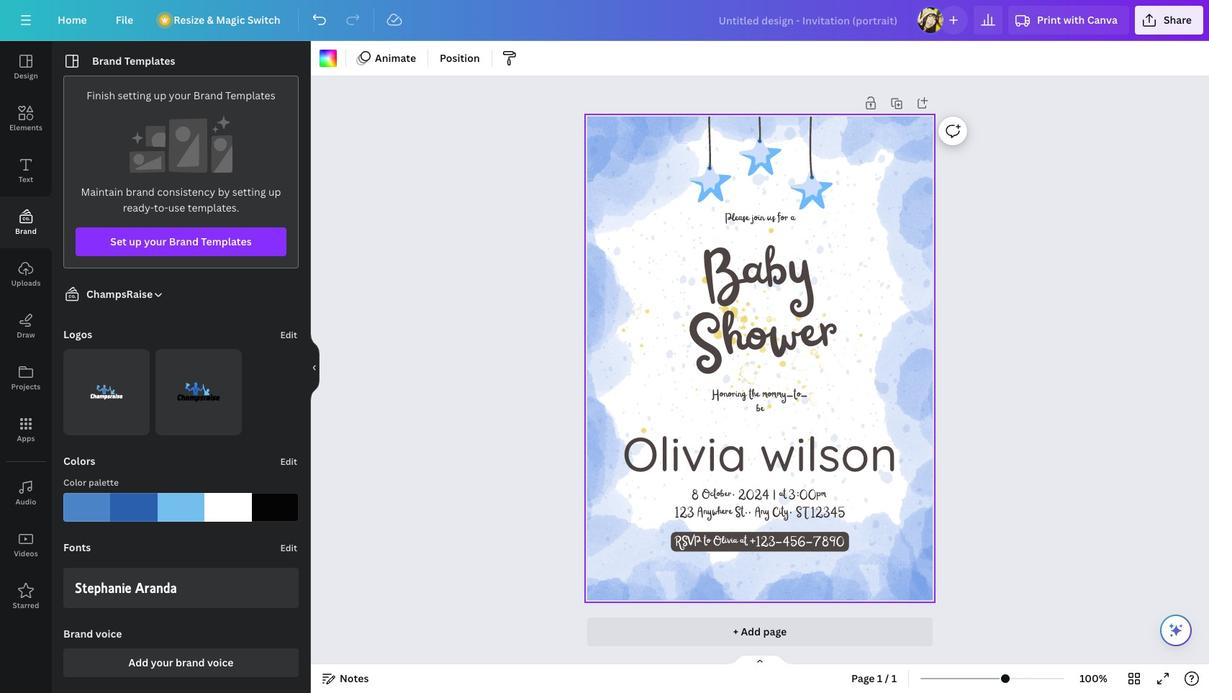 Task type: describe. For each thing, give the bounding box(es) containing it.
|
[[773, 487, 777, 502]]

audio
[[15, 497, 36, 507]]

palette
[[88, 477, 119, 489]]

0 vertical spatial up
[[154, 89, 166, 102]]

3:00pm
[[789, 487, 826, 502]]

please
[[725, 211, 749, 226]]

shower
[[685, 294, 841, 390]]

stephanie
[[75, 580, 131, 596]]

1 vertical spatial voice
[[207, 656, 234, 670]]

notes button
[[317, 667, 375, 690]]

set up your brand templates
[[110, 235, 252, 248]]

text button
[[0, 145, 52, 197]]

1 vertical spatial olivia
[[713, 534, 737, 550]]

brand button
[[0, 197, 52, 248]]

0 vertical spatial voice
[[96, 627, 122, 641]]

100%
[[1080, 672, 1108, 685]]

#ffffff image
[[320, 50, 337, 67]]

brand inside brand voice add your brand voice
[[176, 656, 205, 670]]

2024
[[738, 487, 770, 502]]

show pages image
[[726, 654, 795, 666]]

0 vertical spatial at
[[779, 487, 786, 502]]

7890
[[813, 534, 845, 550]]

templates.
[[188, 201, 239, 215]]

rsvp to olivia at +123-456-7890
[[676, 534, 845, 550]]

aranda
[[135, 580, 177, 596]]

a
[[791, 211, 795, 226]]

by
[[218, 185, 230, 199]]

color palette
[[63, 477, 119, 489]]

switch
[[247, 13, 281, 27]]

wilson
[[760, 424, 898, 484]]

uploads button
[[0, 248, 52, 300]]

1 vertical spatial templates
[[225, 89, 275, 102]]

8
[[692, 487, 699, 502]]

city,
[[772, 505, 793, 520]]

+ add page button
[[587, 618, 933, 647]]

edit button for colors
[[279, 447, 299, 476]]

add your brand voice button
[[63, 649, 299, 677]]

resize
[[174, 13, 205, 27]]

0 vertical spatial templates
[[124, 54, 175, 68]]

finish setting up your brand templates
[[87, 89, 275, 102]]

with
[[1064, 13, 1085, 27]]

st
[[796, 505, 808, 520]]

honoring the mommy-to- be
[[712, 388, 808, 417]]

apps button
[[0, 404, 52, 456]]

olivia wilson
[[623, 424, 898, 484]]

videos
[[14, 549, 38, 559]]

page
[[763, 625, 787, 639]]

1 1 from the left
[[878, 672, 883, 685]]

magic
[[216, 13, 245, 27]]

to
[[704, 534, 711, 550]]

us
[[767, 211, 775, 226]]

add inside brand voice add your brand voice
[[129, 656, 148, 670]]

file button
[[104, 6, 145, 35]]

maintain
[[81, 185, 123, 199]]

brand for brand voice add your brand voice
[[63, 627, 93, 641]]

print
[[1037, 13, 1061, 27]]

the
[[749, 388, 760, 403]]

please join us for a
[[725, 211, 795, 226]]

share button
[[1135, 6, 1204, 35]]

resize & magic switch
[[174, 13, 281, 27]]

8 october, 2024 | at 3:00pm
[[692, 487, 826, 502]]

honoring
[[712, 388, 746, 403]]

rsvp
[[676, 534, 701, 550]]

position
[[440, 51, 480, 65]]

1 vertical spatial at
[[740, 534, 747, 550]]

edit for fonts
[[280, 542, 297, 554]]

design
[[14, 71, 38, 81]]

starred button
[[0, 571, 52, 623]]

elements button
[[0, 93, 52, 145]]

text
[[18, 174, 33, 184]]

maintain brand consistency by setting up ready-to-use templates.
[[81, 185, 281, 215]]

&
[[207, 13, 214, 27]]

colors
[[63, 454, 95, 468]]

+
[[733, 625, 739, 639]]

hide image
[[310, 333, 320, 402]]

canva
[[1088, 13, 1118, 27]]

animate
[[375, 51, 416, 65]]

print with canva button
[[1009, 6, 1130, 35]]



Task type: locate. For each thing, give the bounding box(es) containing it.
setting
[[118, 89, 151, 102], [232, 185, 266, 199]]

2 vertical spatial up
[[129, 235, 142, 248]]

0 vertical spatial add
[[741, 625, 761, 639]]

1 horizontal spatial to-
[[794, 388, 808, 403]]

audio button
[[0, 467, 52, 519]]

finish
[[87, 89, 115, 102]]

up right the set
[[129, 235, 142, 248]]

fonts
[[63, 541, 91, 554]]

olivia up the '8'
[[623, 424, 747, 484]]

print with canva
[[1037, 13, 1118, 27]]

baby
[[700, 230, 816, 323]]

main menu bar
[[0, 0, 1210, 41]]

notes
[[340, 672, 369, 685]]

file
[[116, 13, 133, 27]]

use
[[168, 201, 185, 215]]

1 horizontal spatial voice
[[207, 656, 234, 670]]

home
[[58, 13, 87, 27]]

+123-
[[750, 534, 783, 550]]

projects button
[[0, 352, 52, 404]]

videos button
[[0, 519, 52, 571]]

october,
[[702, 487, 736, 502]]

canva assistant image
[[1168, 622, 1185, 639]]

2 horizontal spatial up
[[268, 185, 281, 199]]

edit for logos
[[280, 329, 297, 341]]

1 horizontal spatial 1
[[892, 672, 897, 685]]

add inside + add page button
[[741, 625, 761, 639]]

champsraise button
[[58, 286, 164, 303]]

draw button
[[0, 300, 52, 352]]

draw
[[17, 330, 35, 340]]

your for voice
[[151, 656, 173, 670]]

consistency
[[157, 185, 215, 199]]

brand inside brand voice add your brand voice
[[63, 627, 93, 641]]

logos
[[63, 328, 92, 341]]

1 left /
[[878, 672, 883, 685]]

3 edit button from the top
[[279, 533, 299, 562]]

olivia right to
[[713, 534, 737, 550]]

1 right /
[[892, 672, 897, 685]]

resize & magic switch button
[[151, 6, 292, 35]]

1 edit from the top
[[280, 329, 297, 341]]

0 vertical spatial brand
[[126, 185, 155, 199]]

color
[[63, 477, 86, 489]]

brand inside side panel tab list
[[15, 226, 37, 236]]

uploads
[[11, 278, 41, 288]]

brand for brand
[[15, 226, 37, 236]]

to- inside honoring the mommy-to- be
[[794, 388, 808, 403]]

page
[[852, 672, 875, 685]]

123 anywhere st., any city, st 12345
[[675, 505, 846, 520]]

1 horizontal spatial add
[[741, 625, 761, 639]]

1 edit button from the top
[[279, 320, 299, 349]]

1 horizontal spatial setting
[[232, 185, 266, 199]]

Design title text field
[[707, 6, 911, 35]]

0 vertical spatial setting
[[118, 89, 151, 102]]

elements
[[9, 122, 43, 132]]

mommy-
[[762, 388, 794, 403]]

your
[[169, 89, 191, 102], [144, 235, 167, 248], [151, 656, 173, 670]]

1 horizontal spatial at
[[779, 487, 786, 502]]

at left +123-
[[740, 534, 747, 550]]

animate button
[[352, 47, 422, 70]]

1 vertical spatial edit button
[[279, 447, 299, 476]]

at
[[779, 487, 786, 502], [740, 534, 747, 550]]

edit button
[[279, 320, 299, 349], [279, 447, 299, 476], [279, 533, 299, 562]]

your inside brand voice add your brand voice
[[151, 656, 173, 670]]

1 vertical spatial to-
[[794, 388, 808, 403]]

0 horizontal spatial 1
[[878, 672, 883, 685]]

set up your brand templates button
[[76, 228, 287, 256]]

2 vertical spatial templates
[[201, 235, 252, 248]]

any
[[755, 505, 770, 520]]

0 vertical spatial olivia
[[623, 424, 747, 484]]

edit for colors
[[280, 456, 297, 468]]

setting inside maintain brand consistency by setting up ready-to-use templates.
[[232, 185, 266, 199]]

brand
[[92, 54, 122, 68], [194, 89, 223, 102], [15, 226, 37, 236], [169, 235, 199, 248], [63, 627, 93, 641]]

up down brand templates
[[154, 89, 166, 102]]

templates inside button
[[201, 235, 252, 248]]

voice
[[96, 627, 122, 641], [207, 656, 234, 670]]

0 horizontal spatial at
[[740, 534, 747, 550]]

brand voice add your brand voice
[[63, 627, 234, 670]]

12345
[[811, 505, 846, 520]]

join
[[752, 211, 764, 226]]

2 vertical spatial your
[[151, 656, 173, 670]]

0 horizontal spatial brand
[[126, 185, 155, 199]]

0 vertical spatial edit button
[[279, 320, 299, 349]]

projects
[[11, 382, 41, 392]]

stephanie aranda button
[[63, 568, 299, 608]]

page 1 / 1
[[852, 672, 897, 685]]

1 horizontal spatial brand
[[176, 656, 205, 670]]

home link
[[46, 6, 98, 35]]

1 vertical spatial brand
[[176, 656, 205, 670]]

up inside maintain brand consistency by setting up ready-to-use templates.
[[268, 185, 281, 199]]

brand
[[126, 185, 155, 199], [176, 656, 205, 670]]

brand for brand templates
[[92, 54, 122, 68]]

0 vertical spatial your
[[169, 89, 191, 102]]

0 vertical spatial edit
[[280, 329, 297, 341]]

1 vertical spatial add
[[129, 656, 148, 670]]

up right by
[[268, 185, 281, 199]]

1 horizontal spatial up
[[154, 89, 166, 102]]

up inside button
[[129, 235, 142, 248]]

your inside button
[[144, 235, 167, 248]]

1 vertical spatial edit
[[280, 456, 297, 468]]

at right '|'
[[779, 487, 786, 502]]

design button
[[0, 41, 52, 93]]

stephanie aranda
[[75, 580, 177, 596]]

ready-
[[123, 201, 154, 215]]

starred
[[13, 600, 39, 611]]

0 horizontal spatial voice
[[96, 627, 122, 641]]

edit
[[280, 329, 297, 341], [280, 456, 297, 468], [280, 542, 297, 554]]

setting right by
[[232, 185, 266, 199]]

2 1 from the left
[[892, 672, 897, 685]]

champsraise
[[86, 287, 153, 301]]

edit button for fonts
[[279, 533, 299, 562]]

2 vertical spatial edit
[[280, 542, 297, 554]]

apps
[[17, 433, 35, 443]]

2 edit from the top
[[280, 456, 297, 468]]

0 horizontal spatial up
[[129, 235, 142, 248]]

to- down consistency
[[154, 201, 168, 215]]

456-
[[783, 534, 813, 550]]

1 vertical spatial setting
[[232, 185, 266, 199]]

side panel tab list
[[0, 41, 52, 623]]

123
[[675, 505, 695, 520]]

0 horizontal spatial to-
[[154, 201, 168, 215]]

2 vertical spatial edit button
[[279, 533, 299, 562]]

0 horizontal spatial add
[[129, 656, 148, 670]]

to- right be
[[794, 388, 808, 403]]

2 edit button from the top
[[279, 447, 299, 476]]

edit button for logos
[[279, 320, 299, 349]]

0 horizontal spatial setting
[[118, 89, 151, 102]]

brand templates
[[92, 54, 175, 68]]

st.,
[[735, 505, 752, 520]]

anywhere
[[697, 505, 732, 520]]

your for setting
[[169, 89, 191, 102]]

position button
[[434, 47, 486, 70]]

/
[[885, 672, 889, 685]]

to- inside maintain brand consistency by setting up ready-to-use templates.
[[154, 201, 168, 215]]

to-
[[154, 201, 168, 215], [794, 388, 808, 403]]

3 edit from the top
[[280, 542, 297, 554]]

set
[[110, 235, 127, 248]]

templates
[[124, 54, 175, 68], [225, 89, 275, 102], [201, 235, 252, 248]]

brand inside maintain brand consistency by setting up ready-to-use templates.
[[126, 185, 155, 199]]

olivia
[[623, 424, 747, 484], [713, 534, 737, 550]]

for
[[778, 211, 788, 226]]

1 vertical spatial your
[[144, 235, 167, 248]]

1 vertical spatial up
[[268, 185, 281, 199]]

share
[[1164, 13, 1192, 27]]

setting right finish in the left top of the page
[[118, 89, 151, 102]]

0 vertical spatial to-
[[154, 201, 168, 215]]



Task type: vqa. For each thing, say whether or not it's contained in the screenshot.
print with canva
yes



